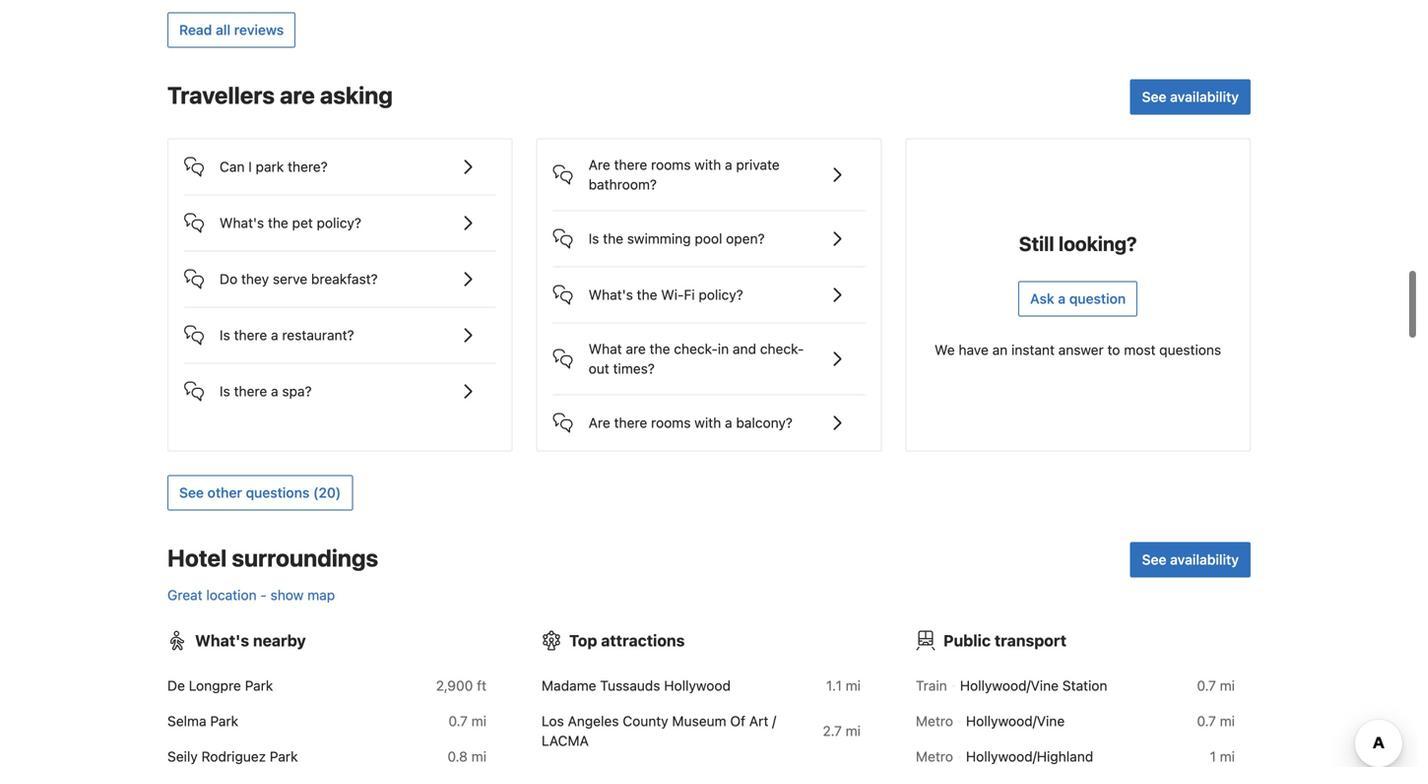 Task type: vqa. For each thing, say whether or not it's contained in the screenshot.
BUT
no



Task type: describe. For each thing, give the bounding box(es) containing it.
is there a restaurant? button
[[184, 308, 496, 347]]

out
[[589, 361, 609, 377]]

with for balcony?
[[695, 415, 721, 431]]

fi
[[684, 287, 695, 303]]

is the swimming pool open? button
[[553, 211, 865, 251]]

museum
[[672, 713, 726, 729]]

station
[[1062, 678, 1107, 694]]

0 vertical spatial questions
[[1159, 342, 1221, 358]]

are for the
[[626, 341, 646, 357]]

show
[[270, 587, 304, 603]]

availability for travellers are asking
[[1170, 89, 1239, 105]]

selma park
[[167, 713, 238, 729]]

with for private
[[695, 157, 721, 173]]

location
[[206, 587, 257, 603]]

see for travellers are asking
[[1142, 89, 1167, 105]]

travellers are asking
[[167, 81, 393, 109]]

selma
[[167, 713, 206, 729]]

1.1
[[826, 678, 842, 694]]

are for are there rooms with a private bathroom?
[[589, 157, 610, 173]]

los angeles county museum of art / lacma
[[542, 713, 776, 749]]

hotel
[[167, 544, 227, 572]]

are there rooms with a balcony?
[[589, 415, 793, 431]]

the inside what are the check-in and check- out times?
[[650, 341, 670, 357]]

what's the pet policy? button
[[184, 196, 496, 235]]

times?
[[613, 361, 655, 377]]

a left balcony?
[[725, 415, 732, 431]]

what are the check-in and check- out times?
[[589, 341, 804, 377]]

madame
[[542, 678, 596, 694]]

lacma
[[542, 733, 589, 749]]

ask a question
[[1030, 291, 1126, 307]]

asking
[[320, 81, 393, 109]]

see other questions (20)
[[179, 485, 341, 501]]

is there a spa?
[[220, 383, 312, 399]]

i
[[248, 159, 252, 175]]

we have an instant answer to most questions
[[935, 342, 1221, 358]]

2.7
[[823, 723, 842, 739]]

hollywood/vine for hollywood/vine
[[966, 713, 1065, 729]]

still looking?
[[1019, 232, 1137, 255]]

question
[[1069, 291, 1126, 307]]

see for hotel surroundings
[[1142, 552, 1167, 568]]

0.7 for what's nearby
[[448, 713, 468, 729]]

1 vertical spatial park
[[210, 713, 238, 729]]

answer
[[1058, 342, 1104, 358]]

there for is there a spa?
[[234, 383, 267, 399]]

the for pet
[[268, 215, 288, 231]]

hollywood/highland
[[966, 749, 1093, 765]]

ask a question button
[[1018, 281, 1138, 317]]

top
[[569, 631, 597, 650]]

hollywood/vine for hollywood/vine station
[[960, 678, 1059, 694]]

see availability button for travellers are asking
[[1130, 79, 1251, 115]]

can i park there?
[[220, 159, 328, 175]]

madame tussauds hollywood
[[542, 678, 731, 694]]

what's nearby
[[195, 631, 306, 650]]

the for wi-
[[637, 287, 657, 303]]

is for is the swimming pool open?
[[589, 231, 599, 247]]

0.8 mi
[[448, 749, 487, 765]]

longpre
[[189, 678, 241, 694]]

there?
[[288, 159, 328, 175]]

a left restaurant? at left top
[[271, 327, 278, 343]]

public transport
[[943, 631, 1067, 650]]

2 check- from the left
[[760, 341, 804, 357]]

and
[[733, 341, 756, 357]]

we
[[935, 342, 955, 358]]

is for is there a restaurant?
[[220, 327, 230, 343]]

2.7 mi
[[823, 723, 861, 739]]

swimming
[[627, 231, 691, 247]]

angeles
[[568, 713, 619, 729]]

what are the check-in and check- out times? button
[[553, 324, 865, 379]]

train
[[916, 678, 947, 694]]

park for rodriguez
[[270, 749, 298, 765]]

0.7 mi for what's nearby
[[448, 713, 487, 729]]

do
[[220, 271, 237, 287]]

of
[[730, 713, 746, 729]]

reviews
[[234, 22, 284, 38]]

park
[[256, 159, 284, 175]]

breakfast?
[[311, 271, 378, 287]]

read all reviews button
[[167, 12, 296, 48]]

are for asking
[[280, 81, 315, 109]]

surroundings
[[232, 544, 378, 572]]

what
[[589, 341, 622, 357]]

do they serve breakfast?
[[220, 271, 378, 287]]

a inside the are there rooms with a private bathroom?
[[725, 157, 732, 173]]

questions inside button
[[246, 485, 310, 501]]

attractions
[[601, 631, 685, 650]]

still
[[1019, 232, 1054, 255]]

2,900
[[436, 678, 473, 694]]

rooms for balcony?
[[651, 415, 691, 431]]

do they serve breakfast? button
[[184, 252, 496, 291]]

have
[[959, 342, 989, 358]]

see availability for travellers are asking
[[1142, 89, 1239, 105]]

pool
[[695, 231, 722, 247]]

pet
[[292, 215, 313, 231]]

tussauds
[[600, 678, 660, 694]]

are there rooms with a private bathroom? button
[[553, 139, 865, 195]]

/
[[772, 713, 776, 729]]



Task type: locate. For each thing, give the bounding box(es) containing it.
private
[[736, 157, 780, 173]]

park right rodriguez
[[270, 749, 298, 765]]

1 mi
[[1210, 749, 1235, 765]]

1 vertical spatial metro
[[916, 749, 953, 765]]

policy? right pet
[[317, 215, 361, 231]]

is there a spa? button
[[184, 364, 496, 403]]

0.7
[[1197, 678, 1216, 694], [448, 713, 468, 729], [1197, 713, 1216, 729]]

what's for what's the wi-fi policy?
[[589, 287, 633, 303]]

1 metro from the top
[[916, 713, 953, 729]]

are inside what are the check-in and check- out times?
[[626, 341, 646, 357]]

0.7 for public transport
[[1197, 713, 1216, 729]]

what's for what's the pet policy?
[[220, 215, 264, 231]]

0 vertical spatial what's
[[220, 215, 264, 231]]

rodriguez
[[201, 749, 266, 765]]

all
[[216, 22, 230, 38]]

0 vertical spatial see availability button
[[1130, 79, 1251, 115]]

seily rodriguez park
[[167, 749, 298, 765]]

bathroom?
[[589, 176, 657, 193]]

park right longpre
[[245, 678, 273, 694]]

0 vertical spatial availability
[[1170, 89, 1239, 105]]

2 metro from the top
[[916, 749, 953, 765]]

2 vertical spatial see
[[1142, 552, 1167, 568]]

an
[[992, 342, 1008, 358]]

are
[[280, 81, 315, 109], [626, 341, 646, 357]]

(20)
[[313, 485, 341, 501]]

what's
[[220, 215, 264, 231], [589, 287, 633, 303], [195, 631, 249, 650]]

1 vertical spatial what's
[[589, 287, 633, 303]]

is down do
[[220, 327, 230, 343]]

see inside button
[[179, 485, 204, 501]]

there inside are there rooms with a balcony? button
[[614, 415, 647, 431]]

rooms down times?
[[651, 415, 691, 431]]

the left wi-
[[637, 287, 657, 303]]

0 horizontal spatial questions
[[246, 485, 310, 501]]

1 with from the top
[[695, 157, 721, 173]]

de longpre park
[[167, 678, 273, 694]]

is there a restaurant?
[[220, 327, 354, 343]]

what's for what's nearby
[[195, 631, 249, 650]]

1 horizontal spatial questions
[[1159, 342, 1221, 358]]

read all reviews
[[179, 22, 284, 38]]

0.7 mi for public transport
[[1197, 713, 1235, 729]]

2 with from the top
[[695, 415, 721, 431]]

with inside the are there rooms with a private bathroom?
[[695, 157, 721, 173]]

what's the wi-fi policy?
[[589, 287, 743, 303]]

the for swimming
[[603, 231, 623, 247]]

1 vertical spatial policy?
[[699, 287, 743, 303]]

1 vertical spatial see
[[179, 485, 204, 501]]

they
[[241, 271, 269, 287]]

1 vertical spatial is
[[220, 327, 230, 343]]

metro for hollywood/highland
[[916, 749, 953, 765]]

can
[[220, 159, 245, 175]]

ft
[[477, 678, 487, 694]]

1 horizontal spatial policy?
[[699, 287, 743, 303]]

questions left (20)
[[246, 485, 310, 501]]

to
[[1107, 342, 1120, 358]]

balcony?
[[736, 415, 793, 431]]

see other questions (20) button
[[167, 475, 353, 511]]

2 vertical spatial what's
[[195, 631, 249, 650]]

what's the wi-fi policy? button
[[553, 268, 865, 307]]

map
[[307, 587, 335, 603]]

instant
[[1011, 342, 1055, 358]]

there inside is there a spa? button
[[234, 383, 267, 399]]

are up bathroom?
[[589, 157, 610, 173]]

0 vertical spatial is
[[589, 231, 599, 247]]

rooms inside are there rooms with a balcony? button
[[651, 415, 691, 431]]

0 vertical spatial are
[[280, 81, 315, 109]]

0 vertical spatial hollywood/vine
[[960, 678, 1059, 694]]

there
[[614, 157, 647, 173], [234, 327, 267, 343], [234, 383, 267, 399], [614, 415, 647, 431]]

1 vertical spatial questions
[[246, 485, 310, 501]]

serve
[[273, 271, 307, 287]]

metro
[[916, 713, 953, 729], [916, 749, 953, 765]]

public
[[943, 631, 991, 650]]

1 horizontal spatial are
[[626, 341, 646, 357]]

1 vertical spatial see availability button
[[1130, 542, 1251, 578]]

1 horizontal spatial check-
[[760, 341, 804, 357]]

most
[[1124, 342, 1156, 358]]

are there rooms with a private bathroom?
[[589, 157, 780, 193]]

0 horizontal spatial check-
[[674, 341, 718, 357]]

seily
[[167, 749, 198, 765]]

with left private
[[695, 157, 721, 173]]

see
[[1142, 89, 1167, 105], [179, 485, 204, 501], [1142, 552, 1167, 568]]

are there rooms with a balcony? button
[[553, 396, 865, 435]]

in
[[718, 341, 729, 357]]

a left private
[[725, 157, 732, 173]]

check- left and
[[674, 341, 718, 357]]

nearby
[[253, 631, 306, 650]]

there down times?
[[614, 415, 647, 431]]

rooms inside the are there rooms with a private bathroom?
[[651, 157, 691, 173]]

a right ask
[[1058, 291, 1066, 307]]

county
[[623, 713, 668, 729]]

hollywood/vine down "public transport"
[[960, 678, 1059, 694]]

are down out
[[589, 415, 610, 431]]

hollywood
[[664, 678, 731, 694]]

other
[[207, 485, 242, 501]]

are up times?
[[626, 341, 646, 357]]

there for are there rooms with a balcony?
[[614, 415, 647, 431]]

hollywood/vine
[[960, 678, 1059, 694], [966, 713, 1065, 729]]

there left spa? at left
[[234, 383, 267, 399]]

is inside is there a restaurant? button
[[220, 327, 230, 343]]

the left swimming
[[603, 231, 623, 247]]

are inside the are there rooms with a private bathroom?
[[589, 157, 610, 173]]

what's up what on the top
[[589, 287, 633, 303]]

what's inside what's the pet policy? button
[[220, 215, 264, 231]]

is inside is there a spa? button
[[220, 383, 230, 399]]

availability
[[1170, 89, 1239, 105], [1170, 552, 1239, 568]]

los
[[542, 713, 564, 729]]

there for are there rooms with a private bathroom?
[[614, 157, 647, 173]]

0 vertical spatial rooms
[[651, 157, 691, 173]]

is inside is the swimming pool open? button
[[589, 231, 599, 247]]

there up bathroom?
[[614, 157, 647, 173]]

1 see availability button from the top
[[1130, 79, 1251, 115]]

rooms up bathroom?
[[651, 157, 691, 173]]

0 vertical spatial policy?
[[317, 215, 361, 231]]

park down 'de longpre park' at the bottom of the page
[[210, 713, 238, 729]]

see availability for hotel surroundings
[[1142, 552, 1239, 568]]

great
[[167, 587, 203, 603]]

0 vertical spatial see
[[1142, 89, 1167, 105]]

2 see availability from the top
[[1142, 552, 1239, 568]]

is the swimming pool open?
[[589, 231, 765, 247]]

hollywood/vine up 'hollywood/highland'
[[966, 713, 1065, 729]]

1 vertical spatial rooms
[[651, 415, 691, 431]]

there down they
[[234, 327, 267, 343]]

0 horizontal spatial are
[[280, 81, 315, 109]]

1 vertical spatial see availability
[[1142, 552, 1239, 568]]

2 rooms from the top
[[651, 415, 691, 431]]

1 are from the top
[[589, 157, 610, 173]]

2 vertical spatial park
[[270, 749, 298, 765]]

1 vertical spatial availability
[[1170, 552, 1239, 568]]

what's up 'de longpre park' at the bottom of the page
[[195, 631, 249, 650]]

there inside is there a restaurant? button
[[234, 327, 267, 343]]

2 availability from the top
[[1170, 552, 1239, 568]]

is down bathroom?
[[589, 231, 599, 247]]

0 vertical spatial see availability
[[1142, 89, 1239, 105]]

read
[[179, 22, 212, 38]]

questions right most
[[1159, 342, 1221, 358]]

park for longpre
[[245, 678, 273, 694]]

see availability button for hotel surroundings
[[1130, 542, 1251, 578]]

are left the "asking" on the left top
[[280, 81, 315, 109]]

with left balcony?
[[695, 415, 721, 431]]

check- right and
[[760, 341, 804, 357]]

great location - show map link
[[167, 587, 335, 603]]

the left pet
[[268, 215, 288, 231]]

policy?
[[317, 215, 361, 231], [699, 287, 743, 303]]

0 vertical spatial are
[[589, 157, 610, 173]]

2 vertical spatial is
[[220, 383, 230, 399]]

there for is there a restaurant?
[[234, 327, 267, 343]]

rooms for private
[[651, 157, 691, 173]]

are for are there rooms with a balcony?
[[589, 415, 610, 431]]

0 horizontal spatial policy?
[[317, 215, 361, 231]]

0.8
[[448, 749, 468, 765]]

wi-
[[661, 287, 684, 303]]

availability for hotel surroundings
[[1170, 552, 1239, 568]]

1 vertical spatial hollywood/vine
[[966, 713, 1065, 729]]

2 are from the top
[[589, 415, 610, 431]]

ask
[[1030, 291, 1054, 307]]

1 rooms from the top
[[651, 157, 691, 173]]

a left spa? at left
[[271, 383, 278, 399]]

transport
[[995, 631, 1067, 650]]

travellers
[[167, 81, 275, 109]]

1 availability from the top
[[1170, 89, 1239, 105]]

the up times?
[[650, 341, 670, 357]]

0 vertical spatial park
[[245, 678, 273, 694]]

open?
[[726, 231, 765, 247]]

what's the pet policy?
[[220, 215, 361, 231]]

what's down i
[[220, 215, 264, 231]]

looking?
[[1059, 232, 1137, 255]]

see availability
[[1142, 89, 1239, 105], [1142, 552, 1239, 568]]

de
[[167, 678, 185, 694]]

policy? right fi
[[699, 287, 743, 303]]

there inside the are there rooms with a private bathroom?
[[614, 157, 647, 173]]

1 vertical spatial are
[[626, 341, 646, 357]]

what's inside what's the wi-fi policy? button
[[589, 287, 633, 303]]

is for is there a spa?
[[220, 383, 230, 399]]

top attractions
[[569, 631, 685, 650]]

2 see availability button from the top
[[1130, 542, 1251, 578]]

is left spa? at left
[[220, 383, 230, 399]]

spa?
[[282, 383, 312, 399]]

1.1 mi
[[826, 678, 861, 694]]

1 vertical spatial are
[[589, 415, 610, 431]]

hollywood/vine station
[[960, 678, 1107, 694]]

metro for hollywood/vine
[[916, 713, 953, 729]]

1 check- from the left
[[674, 341, 718, 357]]

1 see availability from the top
[[1142, 89, 1239, 105]]

1
[[1210, 749, 1216, 765]]

mi
[[846, 678, 861, 694], [1220, 678, 1235, 694], [471, 713, 487, 729], [1220, 713, 1235, 729], [846, 723, 861, 739], [471, 749, 487, 765], [1220, 749, 1235, 765]]

-
[[260, 587, 267, 603]]

2,900 ft
[[436, 678, 487, 694]]

art
[[749, 713, 769, 729]]

see availability button
[[1130, 79, 1251, 115], [1130, 542, 1251, 578]]

0 vertical spatial with
[[695, 157, 721, 173]]

0 vertical spatial metro
[[916, 713, 953, 729]]

1 vertical spatial with
[[695, 415, 721, 431]]



